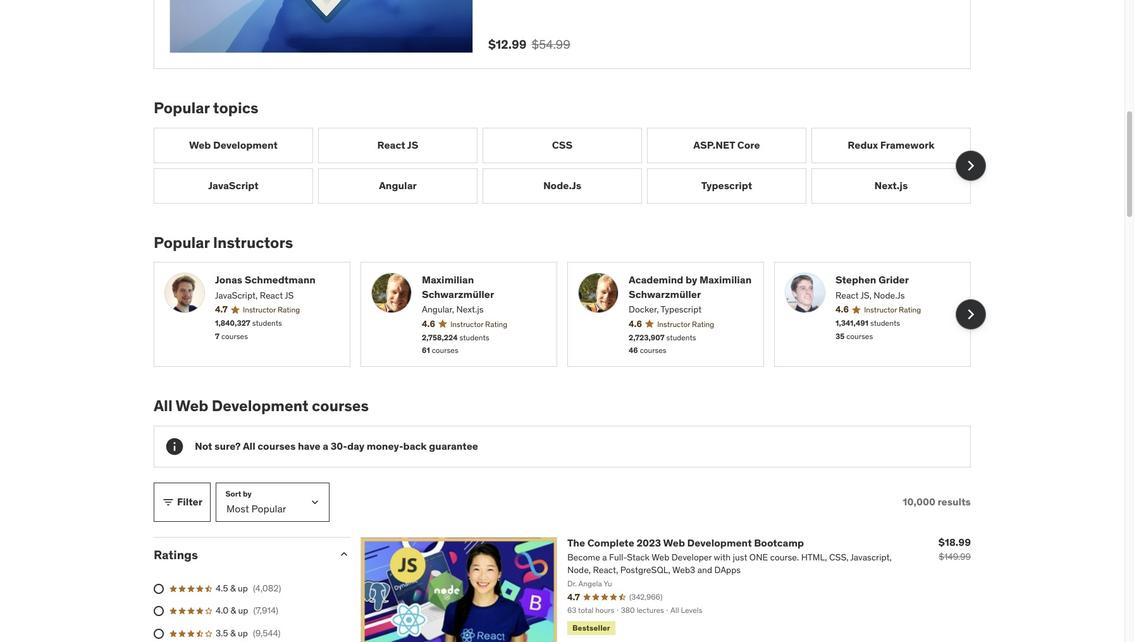 Task type: locate. For each thing, give the bounding box(es) containing it.
2 carousel element from the top
[[154, 262, 987, 367]]

4.6 down angular,
[[422, 318, 436, 330]]

carousel element
[[154, 128, 987, 204], [154, 262, 987, 367]]

courses inside 1,840,327 students 7 courses
[[221, 332, 248, 341]]

instructor rating down grider
[[865, 305, 922, 315]]

0 horizontal spatial all
[[154, 396, 173, 416]]

1 horizontal spatial schwarzmüller
[[629, 288, 701, 300]]

0 vertical spatial all
[[154, 396, 173, 416]]

small image
[[338, 548, 351, 561]]

bootcamp
[[755, 537, 805, 549]]

1 vertical spatial carousel element
[[154, 262, 987, 367]]

courses down 1,341,491
[[847, 332, 874, 341]]

academind
[[629, 274, 684, 286]]

development down topics at the left top of page
[[213, 139, 278, 151]]

instructor rating up 2,758,224 students 61 courses
[[451, 319, 508, 329]]

1 maximilian from the left
[[422, 274, 474, 286]]

2 up from the top
[[238, 605, 248, 617]]

1 horizontal spatial next.js
[[875, 179, 909, 192]]

next image
[[961, 305, 982, 325]]

rating for react
[[278, 305, 300, 315]]

schwarzmüller
[[422, 288, 494, 300], [629, 288, 701, 300]]

up right 4.0
[[238, 605, 248, 617]]

0 horizontal spatial maximilian
[[422, 274, 474, 286]]

the complete 2023 web development bootcamp link
[[568, 537, 805, 549]]

rating down stephen grider link on the right top of page
[[899, 305, 922, 315]]

0 horizontal spatial react
[[260, 290, 283, 301]]

schwarzmüller inside "academind by maximilian schwarzmüller docker, typescript"
[[629, 288, 701, 300]]

next image
[[961, 155, 982, 176]]

complete
[[588, 537, 635, 549]]

not sure? all courses have a 30-day money-back guarantee
[[195, 440, 479, 453]]

1,341,491 students 35 courses
[[836, 318, 901, 341]]

react
[[378, 139, 406, 151], [260, 290, 283, 301], [836, 290, 859, 301]]

2 schwarzmüller from the left
[[629, 288, 701, 300]]

web up not
[[176, 396, 208, 416]]

3 & from the top
[[230, 628, 236, 639]]

js inside jonas schmedtmann javascript, react js
[[285, 290, 294, 301]]

web
[[189, 139, 211, 151], [176, 396, 208, 416], [664, 537, 686, 549]]

maximilian
[[422, 274, 474, 286], [700, 274, 752, 286]]

2 vertical spatial up
[[238, 628, 248, 639]]

& right 4.5
[[230, 583, 236, 594]]

react down the stephen at right top
[[836, 290, 859, 301]]

instructor rating down jonas schmedtmann javascript, react js
[[243, 305, 300, 315]]

instructor down js,
[[865, 305, 898, 315]]

instructor up the "2,723,907 students 46 courses"
[[658, 319, 691, 329]]

rating for next.js
[[486, 319, 508, 329]]

all
[[154, 396, 173, 416], [243, 440, 256, 453]]

rating down "academind by maximilian schwarzmüller docker, typescript"
[[692, 319, 715, 329]]

courses inside 2,758,224 students 61 courses
[[432, 346, 459, 355]]

web development link
[[154, 128, 313, 163]]

web down popular topics
[[189, 139, 211, 151]]

academind by maximilian schwarzmüller docker, typescript
[[629, 274, 752, 315]]

4.6 down docker,
[[629, 318, 643, 330]]

2,723,907
[[629, 333, 665, 342]]

students right 2,758,224 in the left of the page
[[460, 333, 490, 342]]

react inside stephen grider react js, node.js
[[836, 290, 859, 301]]

instructor rating for react
[[243, 305, 300, 315]]

grider
[[879, 274, 910, 286]]

2 horizontal spatial 4.6
[[836, 304, 850, 315]]

0 horizontal spatial 4.6
[[422, 318, 436, 330]]

rating down schmedtmann
[[278, 305, 300, 315]]

angular
[[379, 179, 417, 192]]

courses down 2,758,224 in the left of the page
[[432, 346, 459, 355]]

students inside the 1,341,491 students 35 courses
[[871, 318, 901, 328]]

carousel element containing web development
[[154, 128, 987, 204]]

asp.net core
[[694, 139, 761, 151]]

node.js
[[544, 179, 582, 192], [874, 290, 906, 301]]

js
[[408, 139, 419, 151], [285, 290, 294, 301]]

maximilian up angular,
[[422, 274, 474, 286]]

3 up from the top
[[238, 628, 248, 639]]

students for js,
[[871, 318, 901, 328]]

4.5
[[216, 583, 228, 594]]

0 vertical spatial js
[[408, 139, 419, 151]]

typescript inside "academind by maximilian schwarzmüller docker, typescript"
[[661, 304, 702, 315]]

students for next.js
[[460, 333, 490, 342]]

sure?
[[215, 440, 241, 453]]

next.js
[[875, 179, 909, 192], [457, 304, 484, 315]]

&
[[230, 583, 236, 594], [231, 605, 236, 617], [230, 628, 236, 639]]

students inside the "2,723,907 students 46 courses"
[[667, 333, 697, 342]]

js,
[[861, 290, 872, 301]]

1 vertical spatial js
[[285, 290, 294, 301]]

instructor rating for schwarzmüller
[[658, 319, 715, 329]]

web right 2023
[[664, 537, 686, 549]]

students right 1,341,491
[[871, 318, 901, 328]]

courses up 30-
[[312, 396, 369, 416]]

1 horizontal spatial all
[[243, 440, 256, 453]]

2 horizontal spatial react
[[836, 290, 859, 301]]

1 horizontal spatial 4.6
[[629, 318, 643, 330]]

& for 4.5
[[230, 583, 236, 594]]

2 vertical spatial development
[[688, 537, 752, 549]]

typescript down asp.net core link on the right
[[702, 179, 753, 192]]

typescript
[[702, 179, 753, 192], [661, 304, 702, 315]]

next.js down the maximilian schwarzmüller link
[[457, 304, 484, 315]]

1,840,327
[[215, 318, 251, 328]]

maximilian right by
[[700, 274, 752, 286]]

4.6 up 1,341,491
[[836, 304, 850, 315]]

4.6
[[836, 304, 850, 315], [422, 318, 436, 330], [629, 318, 643, 330]]

0 vertical spatial typescript
[[702, 179, 753, 192]]

instructor rating
[[243, 305, 300, 315], [865, 305, 922, 315], [451, 319, 508, 329], [658, 319, 715, 329]]

popular topics
[[154, 98, 259, 118]]

2 popular from the top
[[154, 233, 210, 252]]

students right 1,840,327
[[252, 318, 282, 328]]

courses
[[221, 332, 248, 341], [847, 332, 874, 341], [432, 346, 459, 355], [640, 346, 667, 355], [312, 396, 369, 416], [258, 440, 296, 453]]

4.6 for academind by maximilian schwarzmüller
[[629, 318, 643, 330]]

1 vertical spatial popular
[[154, 233, 210, 252]]

maximilian inside "academind by maximilian schwarzmüller docker, typescript"
[[700, 274, 752, 286]]

javascript
[[208, 179, 259, 192]]

& for 4.0
[[231, 605, 236, 617]]

students right the '2,723,907'
[[667, 333, 697, 342]]

0 vertical spatial web
[[189, 139, 211, 151]]

1 horizontal spatial node.js
[[874, 290, 906, 301]]

4.5 & up (4,082)
[[216, 583, 281, 594]]

courses for 7
[[221, 332, 248, 341]]

web inside carousel element
[[189, 139, 211, 151]]

instructor for schwarzmüller
[[658, 319, 691, 329]]

rating down the maximilian schwarzmüller link
[[486, 319, 508, 329]]

$12.99
[[489, 37, 527, 52]]

10,000 results status
[[903, 496, 972, 509]]

1 schwarzmüller from the left
[[422, 288, 494, 300]]

carousel element containing jonas schmedtmann
[[154, 262, 987, 367]]

popular instructors element
[[154, 233, 987, 367]]

ratings
[[154, 547, 198, 563]]

2 & from the top
[[231, 605, 236, 617]]

4.6 for maximilian schwarzmüller
[[422, 318, 436, 330]]

1 horizontal spatial maximilian
[[700, 274, 752, 286]]

up
[[238, 583, 248, 594], [238, 605, 248, 617], [238, 628, 248, 639]]

courses left have
[[258, 440, 296, 453]]

1 vertical spatial development
[[212, 396, 309, 416]]

1 vertical spatial typescript
[[661, 304, 702, 315]]

instructor rating down "academind by maximilian schwarzmüller docker, typescript"
[[658, 319, 715, 329]]

students inside 1,840,327 students 7 courses
[[252, 318, 282, 328]]

topics
[[213, 98, 259, 118]]

css
[[552, 139, 573, 151]]

courses inside the "2,723,907 students 46 courses"
[[640, 346, 667, 355]]

development up sure?
[[212, 396, 309, 416]]

schwarzmüller down academind
[[629, 288, 701, 300]]

1 vertical spatial &
[[231, 605, 236, 617]]

61
[[422, 346, 430, 355]]

stephen grider react js, node.js
[[836, 274, 910, 301]]

0 horizontal spatial js
[[285, 290, 294, 301]]

1 vertical spatial node.js
[[874, 290, 906, 301]]

ratings button
[[154, 547, 328, 563]]

0 horizontal spatial next.js
[[457, 304, 484, 315]]

instructor up 2,758,224 students 61 courses
[[451, 319, 484, 329]]

react up angular
[[378, 139, 406, 151]]

1 carousel element from the top
[[154, 128, 987, 204]]

node.js down css link at the top of page
[[544, 179, 582, 192]]

a
[[323, 440, 329, 453]]

students
[[252, 318, 282, 328], [871, 318, 901, 328], [460, 333, 490, 342], [667, 333, 697, 342]]

1 horizontal spatial js
[[408, 139, 419, 151]]

1 vertical spatial next.js
[[457, 304, 484, 315]]

typescript inside typescript "link"
[[702, 179, 753, 192]]

2,758,224 students 61 courses
[[422, 333, 490, 355]]

development
[[213, 139, 278, 151], [212, 396, 309, 416], [688, 537, 752, 549]]

35
[[836, 332, 845, 341]]

react down the jonas schmedtmann link
[[260, 290, 283, 301]]

0 vertical spatial popular
[[154, 98, 210, 118]]

0 vertical spatial up
[[238, 583, 248, 594]]

students inside 2,758,224 students 61 courses
[[460, 333, 490, 342]]

typescript link
[[648, 168, 807, 204]]

up right 3.5 on the left
[[238, 628, 248, 639]]

0 horizontal spatial schwarzmüller
[[422, 288, 494, 300]]

& right 4.0
[[231, 605, 236, 617]]

instructor
[[243, 305, 276, 315], [865, 305, 898, 315], [451, 319, 484, 329], [658, 319, 691, 329]]

2,758,224
[[422, 333, 458, 342]]

schwarzmüller up angular,
[[422, 288, 494, 300]]

courses for development
[[312, 396, 369, 416]]

development inside carousel element
[[213, 139, 278, 151]]

0 vertical spatial carousel element
[[154, 128, 987, 204]]

jonas schmedtmann javascript, react js
[[215, 274, 316, 301]]

instructor up 1,840,327 students 7 courses
[[243, 305, 276, 315]]

typescript down academind by maximilian schwarzmüller "link"
[[661, 304, 702, 315]]

js down schmedtmann
[[285, 290, 294, 301]]

up for 4.0 & up
[[238, 605, 248, 617]]

node.js down grider
[[874, 290, 906, 301]]

1 vertical spatial up
[[238, 605, 248, 617]]

0 vertical spatial development
[[213, 139, 278, 151]]

1 & from the top
[[230, 583, 236, 594]]

2 maximilian from the left
[[700, 274, 752, 286]]

courses down the '2,723,907'
[[640, 346, 667, 355]]

2 vertical spatial &
[[230, 628, 236, 639]]

1 vertical spatial all
[[243, 440, 256, 453]]

have
[[298, 440, 321, 453]]

development left bootcamp
[[688, 537, 752, 549]]

courses down 1,840,327
[[221, 332, 248, 341]]

react js link
[[318, 128, 478, 163]]

up right 4.5
[[238, 583, 248, 594]]

js up angular
[[408, 139, 419, 151]]

0 horizontal spatial node.js
[[544, 179, 582, 192]]

1 popular from the top
[[154, 98, 210, 118]]

$18.99
[[939, 536, 972, 549]]

popular for popular topics
[[154, 98, 210, 118]]

students for react
[[252, 318, 282, 328]]

& right 3.5 on the left
[[230, 628, 236, 639]]

courses inside the 1,341,491 students 35 courses
[[847, 332, 874, 341]]

0 vertical spatial &
[[230, 583, 236, 594]]

1 up from the top
[[238, 583, 248, 594]]

filter
[[177, 496, 203, 508]]

0 vertical spatial next.js
[[875, 179, 909, 192]]

redux framework link
[[812, 128, 972, 163]]

popular for popular instructors
[[154, 233, 210, 252]]

next.js down redux framework link
[[875, 179, 909, 192]]



Task type: describe. For each thing, give the bounding box(es) containing it.
by
[[686, 274, 698, 286]]

day
[[347, 440, 365, 453]]

web development
[[189, 139, 278, 151]]

all web development courses
[[154, 396, 369, 416]]

schmedtmann
[[245, 274, 316, 286]]

4.7
[[215, 304, 228, 315]]

10,000
[[903, 496, 936, 508]]

4.6 for stephen grider
[[836, 304, 850, 315]]

(9,544)
[[253, 628, 281, 639]]

next.js inside maximilian schwarzmüller angular, next.js
[[457, 304, 484, 315]]

asp.net
[[694, 139, 736, 151]]

1 vertical spatial web
[[176, 396, 208, 416]]

angular,
[[422, 304, 454, 315]]

instructor rating for js,
[[865, 305, 922, 315]]

$149.99
[[939, 551, 972, 563]]

(7,914)
[[253, 605, 278, 617]]

maximilian inside maximilian schwarzmüller angular, next.js
[[422, 274, 474, 286]]

instructors
[[213, 233, 293, 252]]

(4,082)
[[253, 583, 281, 594]]

core
[[738, 139, 761, 151]]

instructor for react
[[243, 305, 276, 315]]

javascript link
[[154, 168, 313, 204]]

next.js link
[[812, 168, 972, 204]]

rating for js,
[[899, 305, 922, 315]]

maximilian schwarzmüller link
[[422, 273, 547, 301]]

4.0 & up (7,914)
[[216, 605, 278, 617]]

docker,
[[629, 304, 659, 315]]

filter button
[[154, 483, 211, 522]]

1 horizontal spatial react
[[378, 139, 406, 151]]

courses for all
[[258, 440, 296, 453]]

the complete 2023 web development bootcamp
[[568, 537, 805, 549]]

css link
[[483, 128, 642, 163]]

asp.net core link
[[648, 128, 807, 163]]

up for 3.5 & up
[[238, 628, 248, 639]]

up for 4.5 & up
[[238, 583, 248, 594]]

2 vertical spatial web
[[664, 537, 686, 549]]

courses for 35
[[847, 332, 874, 341]]

30-
[[331, 440, 347, 453]]

redux framework
[[848, 139, 935, 151]]

small image
[[162, 496, 175, 509]]

& for 3.5
[[230, 628, 236, 639]]

2023
[[637, 537, 662, 549]]

results
[[938, 496, 972, 508]]

js inside react js link
[[408, 139, 419, 151]]

stephen grider link
[[836, 273, 961, 287]]

0 vertical spatial node.js
[[544, 179, 582, 192]]

javascript,
[[215, 290, 258, 301]]

instructor for next.js
[[451, 319, 484, 329]]

node.js inside stephen grider react js, node.js
[[874, 290, 906, 301]]

academind by maximilian schwarzmüller link
[[629, 273, 754, 301]]

3.5
[[216, 628, 228, 639]]

10,000 results
[[903, 496, 972, 508]]

rating for schwarzmüller
[[692, 319, 715, 329]]

1,341,491
[[836, 318, 869, 328]]

$54.99
[[532, 37, 571, 52]]

node.js link
[[483, 168, 642, 204]]

jonas schmedtmann link
[[215, 273, 340, 287]]

back
[[404, 440, 427, 453]]

maximilian schwarzmüller angular, next.js
[[422, 274, 494, 315]]

2,723,907 students 46 courses
[[629, 333, 697, 355]]

students for schwarzmüller
[[667, 333, 697, 342]]

guarantee
[[429, 440, 479, 453]]

framework
[[881, 139, 935, 151]]

stephen
[[836, 274, 877, 286]]

react inside jonas schmedtmann javascript, react js
[[260, 290, 283, 301]]

money-
[[367, 440, 404, 453]]

the
[[568, 537, 586, 549]]

instructor rating for next.js
[[451, 319, 508, 329]]

courses for 61
[[432, 346, 459, 355]]

angular link
[[318, 168, 478, 204]]

react js
[[378, 139, 419, 151]]

courses for 46
[[640, 346, 667, 355]]

46
[[629, 346, 638, 355]]

carousel element for popular instructors
[[154, 262, 987, 367]]

redux
[[848, 139, 879, 151]]

$12.99 $54.99
[[489, 37, 571, 52]]

carousel element for popular topics
[[154, 128, 987, 204]]

1,840,327 students 7 courses
[[215, 318, 282, 341]]

not
[[195, 440, 212, 453]]

7
[[215, 332, 220, 341]]

4.0
[[216, 605, 229, 617]]

jonas
[[215, 274, 243, 286]]

popular instructors
[[154, 233, 293, 252]]

instructor for js,
[[865, 305, 898, 315]]

3.5 & up (9,544)
[[216, 628, 281, 639]]

$18.99 $149.99
[[939, 536, 972, 563]]



Task type: vqa. For each thing, say whether or not it's contained in the screenshot.
how inside the You will know how develop 35mm film, producing negatives.
no



